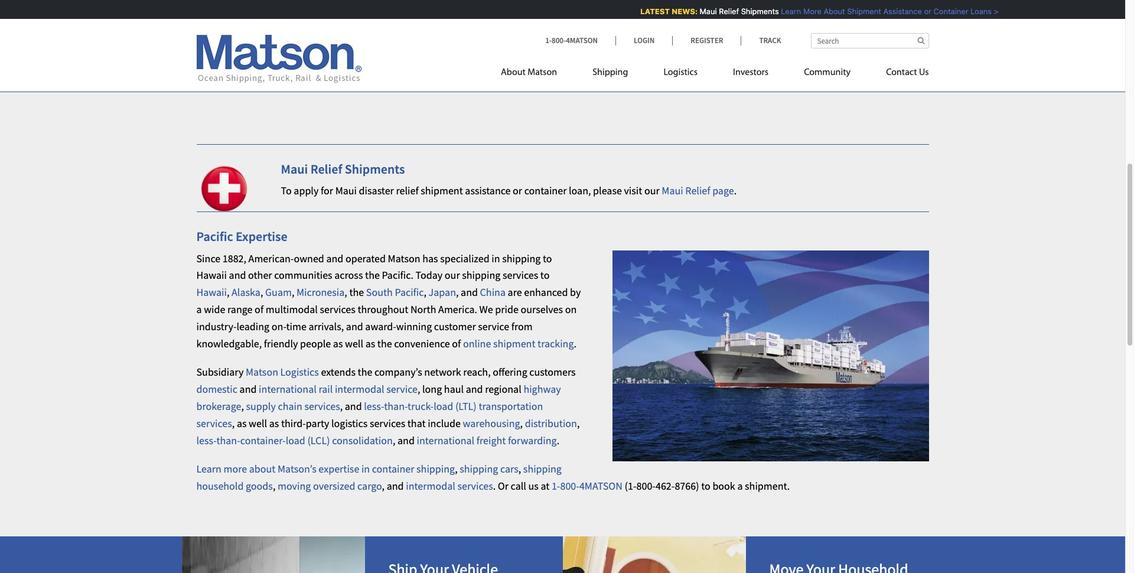 Task type: locate. For each thing, give the bounding box(es) containing it.
shipping up are
[[503, 252, 541, 265]]

alaska
[[232, 286, 261, 299]]

0 horizontal spatial shipping
[[512, 47, 558, 61]]

cars
[[501, 462, 519, 476]]

1 horizontal spatial international
[[417, 434, 475, 447]]

0 horizontal spatial than-
[[217, 434, 240, 447]]

0 vertical spatial hawaii
[[197, 269, 227, 282]]

matson up pacific. on the top
[[388, 252, 421, 265]]

services up arrivals,
[[320, 303, 356, 316]]

service down company's
[[387, 383, 418, 396]]

matson for subsidiary
[[246, 366, 278, 379]]

latest
[[639, 7, 669, 16]]

0 horizontal spatial international
[[259, 383, 317, 396]]

0 vertical spatial of
[[255, 303, 264, 316]]

services inside less-than-truck-load (ltl) transportation services
[[197, 417, 232, 430]]

a
[[197, 303, 202, 316], [738, 479, 743, 493]]

2 vertical spatial relief
[[686, 184, 711, 198]]

0 vertical spatial 4matson
[[566, 35, 598, 46]]

shipping household goods link
[[197, 462, 562, 493]]

1 vertical spatial than-
[[217, 434, 240, 447]]

1 vertical spatial 4matson
[[580, 479, 623, 493]]

about down shipping routes
[[501, 68, 526, 77]]

our up japan link
[[445, 269, 460, 282]]

None search field
[[811, 33, 930, 48]]

0 vertical spatial learn
[[780, 7, 800, 16]]

services
[[503, 269, 539, 282], [320, 303, 356, 316], [305, 400, 340, 413], [197, 417, 232, 430], [370, 417, 406, 430], [458, 479, 493, 493]]

top menu navigation
[[501, 62, 930, 86]]

1 vertical spatial shipments
[[345, 161, 405, 177]]

0 vertical spatial load
[[434, 400, 454, 413]]

, as well as third-party logistics services that include warehousing , distribution , less-than-container-load (lcl) consolidation , and international freight forwarding .
[[197, 417, 580, 447]]

logistics inside "link"
[[664, 68, 698, 77]]

in right specialized
[[492, 252, 500, 265]]

less-
[[364, 400, 384, 413], [197, 434, 217, 447]]

0 vertical spatial pacific
[[197, 228, 233, 245]]

or right assistance on the left top
[[513, 184, 523, 198]]

0 horizontal spatial our
[[445, 269, 460, 282]]

moving
[[278, 479, 311, 493]]

learn up household
[[197, 462, 222, 476]]

shipping for shipping
[[593, 68, 629, 77]]

1 horizontal spatial intermodal
[[406, 479, 456, 493]]

maui
[[699, 7, 716, 16], [281, 161, 308, 177], [336, 184, 357, 198], [662, 184, 684, 198]]

0 vertical spatial about
[[823, 7, 844, 16]]

logistics link
[[646, 62, 716, 86]]

1 horizontal spatial a
[[738, 479, 743, 493]]

a inside are enhanced by a wide range of multimodal services throughout north america. we pride ourselves on industry-leading on-time arrivals, and award-winning customer service from knowledgable, friendly people as well as the convenience of
[[197, 303, 202, 316]]

load inside , as well as third-party logistics services that include warehousing , distribution , less-than-container-load (lcl) consolidation , and international freight forwarding .
[[286, 434, 305, 447]]

1 vertical spatial hawaii
[[197, 286, 227, 299]]

0 horizontal spatial intermodal
[[335, 383, 385, 396]]

2 horizontal spatial relief
[[718, 7, 738, 16]]

relief up for
[[311, 161, 342, 177]]

in
[[492, 252, 500, 265], [362, 462, 370, 476]]

1- up shipping routes
[[546, 35, 552, 46]]

domestic
[[197, 383, 238, 396]]

online
[[463, 337, 491, 350]]

0 vertical spatial than-
[[384, 400, 408, 413]]

award-
[[365, 320, 397, 333]]

matson logistics link
[[246, 366, 319, 379]]

of down customer
[[452, 337, 461, 350]]

1 horizontal spatial than-
[[384, 400, 408, 413]]

at
[[541, 479, 550, 493]]

1 vertical spatial logistics
[[281, 366, 319, 379]]

international rail intermodal service link
[[259, 383, 418, 396]]

are
[[508, 286, 522, 299]]

about inside top menu navigation
[[501, 68, 526, 77]]

than- up , as well as third-party logistics services that include warehousing , distribution , less-than-container-load (lcl) consolidation , and international freight forwarding .
[[384, 400, 408, 413]]

4matson
[[566, 35, 598, 46], [580, 479, 623, 493]]

international down "include"
[[417, 434, 475, 447]]

matson for about
[[528, 68, 557, 77]]

1 vertical spatial our
[[445, 269, 460, 282]]

that
[[408, 417, 426, 430]]

regional
[[485, 383, 522, 396]]

japan link
[[429, 286, 456, 299]]

extends
[[321, 366, 356, 379]]

800- up shipping routes
[[552, 35, 566, 46]]

haul
[[444, 383, 464, 396]]

1 horizontal spatial less-
[[364, 400, 384, 413]]

matson inside top menu navigation
[[528, 68, 557, 77]]

matson up supply
[[246, 366, 278, 379]]

0 horizontal spatial less-
[[197, 434, 217, 447]]

0 horizontal spatial matson
[[246, 366, 278, 379]]

0 horizontal spatial logistics
[[281, 366, 319, 379]]

community link
[[787, 62, 869, 86]]

0 vertical spatial a
[[197, 303, 202, 316]]

maui right news:
[[699, 7, 716, 16]]

0 vertical spatial in
[[492, 252, 500, 265]]

service inside are enhanced by a wide range of multimodal services throughout north america. we pride ourselves on industry-leading on-time arrivals, and award-winning customer service from knowledgable, friendly people as well as the convenience of
[[478, 320, 510, 333]]

1 horizontal spatial service
[[478, 320, 510, 333]]

0 horizontal spatial load
[[286, 434, 305, 447]]

1 vertical spatial or
[[513, 184, 523, 198]]

shipping up at
[[524, 462, 562, 476]]

relief up the 'register'
[[718, 7, 738, 16]]

than- inside , as well as third-party logistics services that include warehousing , distribution , less-than-container-load (lcl) consolidation , and international freight forwarding .
[[217, 434, 240, 447]]

4matson up routes
[[566, 35, 598, 46]]

1 hawaii from the top
[[197, 269, 227, 282]]

learn
[[780, 7, 800, 16], [197, 462, 222, 476]]

hawaii up wide
[[197, 286, 227, 299]]

(1-
[[625, 479, 637, 493]]

0 horizontal spatial service
[[387, 383, 418, 396]]

has
[[423, 252, 438, 265]]

warehousing
[[463, 417, 521, 430]]

shipment right relief
[[421, 184, 463, 198]]

services inside since 1882, american-owned and operated matson has specialized in shipping to hawaii and other communities across the pacific. today our shipping services to hawaii , alaska , guam , micronesia , the south pacific , japan , and china
[[503, 269, 539, 282]]

services inside , as well as third-party logistics services that include warehousing , distribution , less-than-container-load (lcl) consolidation , and international freight forwarding .
[[370, 417, 406, 430]]

0 vertical spatial well
[[345, 337, 364, 350]]

load up "include"
[[434, 400, 454, 413]]

services down highway brokerage
[[370, 417, 406, 430]]

pacific.
[[382, 269, 414, 282]]

1 vertical spatial international
[[417, 434, 475, 447]]

1 vertical spatial service
[[387, 383, 418, 396]]

matson down shipping routes
[[528, 68, 557, 77]]

1 vertical spatial about
[[501, 68, 526, 77]]

maui relief page link
[[662, 184, 735, 198]]

1 horizontal spatial well
[[345, 337, 364, 350]]

learn left more
[[780, 7, 800, 16]]

hawaii up 'hawaii' link
[[197, 269, 227, 282]]

and down that
[[398, 434, 415, 447]]

2 hawaii from the top
[[197, 286, 227, 299]]

1 horizontal spatial container
[[525, 184, 567, 198]]

0 vertical spatial less-
[[364, 400, 384, 413]]

0 vertical spatial matson
[[528, 68, 557, 77]]

to
[[543, 252, 552, 265], [541, 269, 550, 282], [702, 479, 711, 493]]

matson inside since 1882, american-owned and operated matson has specialized in shipping to hawaii and other communities across the pacific. today our shipping services to hawaii , alaska , guam , micronesia , the south pacific , japan , and china
[[388, 252, 421, 265]]

services inside are enhanced by a wide range of multimodal services throughout north america. we pride ourselves on industry-leading on-time arrivals, and award-winning customer service from knowledgable, friendly people as well as the convenience of
[[320, 303, 356, 316]]

pacific
[[197, 228, 233, 245], [395, 286, 424, 299]]

contact us link
[[869, 62, 930, 86]]

pacific down pacific. on the top
[[395, 286, 424, 299]]

a left wide
[[197, 303, 202, 316]]

shipment.
[[745, 479, 790, 493]]

international
[[259, 383, 317, 396], [417, 434, 475, 447]]

micronesia link
[[297, 286, 345, 299]]

1 vertical spatial of
[[452, 337, 461, 350]]

, inside 'subsidiary matson logistics extends the company's network reach, offering customers domestic and international rail intermodal service , long haul and regional'
[[418, 383, 421, 396]]

more
[[802, 7, 821, 16]]

1-800-4matson link right at
[[552, 479, 623, 493]]

well
[[345, 337, 364, 350], [249, 417, 267, 430]]

of up leading at the bottom left of page
[[255, 303, 264, 316]]

1-800-4matson link up routes
[[546, 35, 616, 46]]

4matson left (1-
[[580, 479, 623, 493]]

0 vertical spatial our
[[645, 184, 660, 198]]

service down we
[[478, 320, 510, 333]]

services up are
[[503, 269, 539, 282]]

the down across
[[350, 286, 364, 299]]

hawaii
[[197, 269, 227, 282], [197, 286, 227, 299]]

shipping routes link
[[474, 40, 652, 73]]

load down third-
[[286, 434, 305, 447]]

the inside are enhanced by a wide range of multimodal services throughout north america. we pride ourselves on industry-leading on-time arrivals, and award-winning customer service from knowledgable, friendly people as well as the convenience of
[[378, 337, 392, 350]]

1 vertical spatial less-
[[197, 434, 217, 447]]

by
[[570, 286, 581, 299]]

service
[[478, 320, 510, 333], [387, 383, 418, 396]]

shipping for shipping routes
[[512, 47, 558, 61]]

as down arrivals,
[[333, 337, 343, 350]]

and left award- in the bottom of the page
[[346, 320, 363, 333]]

0 horizontal spatial learn
[[197, 462, 222, 476]]

register link
[[673, 35, 741, 46]]

operated
[[346, 252, 386, 265]]

0 horizontal spatial of
[[255, 303, 264, 316]]

0 vertical spatial shipping
[[512, 47, 558, 61]]

, supply chain services , and
[[241, 400, 364, 413]]

less- down 'subsidiary matson logistics extends the company's network reach, offering customers domestic and international rail intermodal service , long haul and regional'
[[364, 400, 384, 413]]

range
[[228, 303, 253, 316]]

0 vertical spatial shipment
[[421, 184, 463, 198]]

relief left page on the right of the page
[[686, 184, 711, 198]]

register
[[691, 35, 724, 46]]

about right more
[[823, 7, 844, 16]]

us
[[529, 479, 539, 493]]

on-
[[272, 320, 286, 333]]

well down supply
[[249, 417, 267, 430]]

1 vertical spatial intermodal
[[406, 479, 456, 493]]

800- right at
[[561, 479, 580, 493]]

0 horizontal spatial relief
[[311, 161, 342, 177]]

friendly
[[264, 337, 298, 350]]

0 horizontal spatial a
[[197, 303, 202, 316]]

and down reach,
[[466, 383, 483, 396]]

in inside since 1882, american-owned and operated matson has specialized in shipping to hawaii and other communities across the pacific. today our shipping services to hawaii , alaska , guam , micronesia , the south pacific , japan , and china
[[492, 252, 500, 265]]

and up "america."
[[461, 286, 478, 299]]

1 vertical spatial container
[[372, 462, 415, 476]]

0 vertical spatial intermodal
[[335, 383, 385, 396]]

hawaii link
[[197, 286, 227, 299]]

the down award- in the bottom of the page
[[378, 337, 392, 350]]

disaster
[[359, 184, 394, 198]]

services down shipping cars link at the bottom
[[458, 479, 493, 493]]

1- right at
[[552, 479, 561, 493]]

a right book
[[738, 479, 743, 493]]

1 horizontal spatial pacific
[[395, 286, 424, 299]]

0 horizontal spatial container
[[372, 462, 415, 476]]

in up cargo
[[362, 462, 370, 476]]

container left loan,
[[525, 184, 567, 198]]

1 vertical spatial relief
[[311, 161, 342, 177]]

chain
[[278, 400, 303, 413]]

or left container
[[923, 7, 931, 16]]

matson ship loaded with containers arriving honolulu with imposed american flag in the background. image
[[613, 250, 930, 462]]

services down brokerage
[[197, 417, 232, 430]]

well up extends
[[345, 337, 364, 350]]

to
[[281, 184, 292, 198]]

1 horizontal spatial learn
[[780, 7, 800, 16]]

maui up to on the left of page
[[281, 161, 308, 177]]

guam link
[[265, 286, 292, 299]]

than- up more
[[217, 434, 240, 447]]

our right visit
[[645, 184, 660, 198]]

1 vertical spatial matson
[[388, 252, 421, 265]]

pacific up since
[[197, 228, 233, 245]]

1 horizontal spatial matson
[[388, 252, 421, 265]]

online shipment tracking link
[[463, 337, 574, 350]]

1 vertical spatial well
[[249, 417, 267, 430]]

less- down brokerage
[[197, 434, 217, 447]]

shipping up about matson
[[512, 47, 558, 61]]

1 horizontal spatial shipping
[[593, 68, 629, 77]]

800- left the 8766)
[[637, 479, 656, 493]]

0 horizontal spatial or
[[513, 184, 523, 198]]

0 horizontal spatial shipments
[[345, 161, 405, 177]]

1882,
[[223, 252, 247, 265]]

shipments up disaster
[[345, 161, 405, 177]]

less-than-truck-load (ltl) transportation services
[[197, 400, 543, 430]]

1 horizontal spatial load
[[434, 400, 454, 413]]

1 horizontal spatial shipments
[[740, 7, 778, 16]]

matson inside 'subsidiary matson logistics extends the company's network reach, offering customers domestic and international rail intermodal service , long haul and regional'
[[246, 366, 278, 379]]

as down supply
[[237, 417, 247, 430]]

0 horizontal spatial shipment
[[421, 184, 463, 198]]

logistics
[[664, 68, 698, 77], [281, 366, 319, 379]]

latest news: maui relief shipments learn more about shipment assistance or container loans >
[[639, 7, 998, 16]]

0 horizontal spatial about
[[501, 68, 526, 77]]

and inside , as well as third-party logistics services that include warehousing , distribution , less-than-container-load (lcl) consolidation , and international freight forwarding .
[[398, 434, 415, 447]]

0 vertical spatial logistics
[[664, 68, 698, 77]]

shipping down routes
[[593, 68, 629, 77]]

logistics up rail
[[281, 366, 319, 379]]

international up 'chain'
[[259, 383, 317, 396]]

2 vertical spatial to
[[702, 479, 711, 493]]

the right extends
[[358, 366, 373, 379]]

1 vertical spatial learn
[[197, 462, 222, 476]]

customers
[[530, 366, 576, 379]]

shipment down from
[[494, 337, 536, 350]]

shipping up 'china' link
[[462, 269, 501, 282]]

about matson
[[501, 68, 557, 77]]

china
[[480, 286, 506, 299]]

blue matson logo with ocean, shipping, truck, rail and logistics written beneath it. image
[[197, 35, 362, 83]]

0 vertical spatial or
[[923, 7, 931, 16]]

container
[[525, 184, 567, 198], [372, 462, 415, 476]]

moving oversized cargo link
[[278, 479, 382, 493]]

container up cargo
[[372, 462, 415, 476]]

and
[[327, 252, 344, 265], [229, 269, 246, 282], [461, 286, 478, 299], [346, 320, 363, 333], [240, 383, 257, 396], [466, 383, 483, 396], [345, 400, 362, 413], [398, 434, 415, 447], [387, 479, 404, 493]]

load inside less-than-truck-load (ltl) transportation services
[[434, 400, 454, 413]]

than- inside less-than-truck-load (ltl) transportation services
[[384, 400, 408, 413]]

0 vertical spatial international
[[259, 383, 317, 396]]

1-800-4matson link
[[546, 35, 616, 46], [552, 479, 623, 493]]

track
[[760, 35, 782, 46]]

our
[[645, 184, 660, 198], [445, 269, 460, 282]]

shipments up track link
[[740, 7, 778, 16]]

0 horizontal spatial in
[[362, 462, 370, 476]]

1 horizontal spatial in
[[492, 252, 500, 265]]

1 vertical spatial shipping
[[593, 68, 629, 77]]

1 vertical spatial 1-800-4matson link
[[552, 479, 623, 493]]

1 horizontal spatial logistics
[[664, 68, 698, 77]]

1 vertical spatial to
[[541, 269, 550, 282]]

services down rail
[[305, 400, 340, 413]]

1 vertical spatial load
[[286, 434, 305, 447]]

0 vertical spatial service
[[478, 320, 510, 333]]

our inside since 1882, american-owned and operated matson has specialized in shipping to hawaii and other communities across the pacific. today our shipping services to hawaii , alaska , guam , micronesia , the south pacific , japan , and china
[[445, 269, 460, 282]]

well inside , as well as third-party logistics services that include warehousing , distribution , less-than-container-load (lcl) consolidation , and international freight forwarding .
[[249, 417, 267, 430]]

pacific inside since 1882, american-owned and operated matson has specialized in shipping to hawaii and other communities across the pacific. today our shipping services to hawaii , alaska , guam , micronesia , the south pacific , japan , and china
[[395, 286, 424, 299]]

logistics inside 'subsidiary matson logistics extends the company's network reach, offering customers domestic and international rail intermodal service , long haul and regional'
[[281, 366, 319, 379]]

2 vertical spatial matson
[[246, 366, 278, 379]]

.
[[735, 184, 737, 198], [574, 337, 577, 350], [557, 434, 560, 447], [493, 479, 496, 493]]

intermodal
[[335, 383, 385, 396], [406, 479, 456, 493]]

of
[[255, 303, 264, 316], [452, 337, 461, 350]]

shipping cars link
[[460, 462, 519, 476]]

shipping inside top menu navigation
[[593, 68, 629, 77]]

0 horizontal spatial well
[[249, 417, 267, 430]]

winning
[[397, 320, 432, 333]]

logistics down register link
[[664, 68, 698, 77]]

1 vertical spatial pacific
[[395, 286, 424, 299]]



Task type: vqa. For each thing, say whether or not it's contained in the screenshot.
angeles,
no



Task type: describe. For each thing, give the bounding box(es) containing it.
children playing with matson household shipping box. image
[[563, 537, 746, 573]]

from
[[512, 320, 533, 333]]

and right cargo
[[387, 479, 404, 493]]

(lcl)
[[308, 434, 330, 447]]

shipping routes
[[512, 47, 595, 61]]

learn more about matson's expertise in container shipping , shipping cars ,
[[197, 462, 524, 476]]

search image
[[918, 37, 925, 44]]

america.
[[439, 303, 478, 316]]

online shipment tracking .
[[463, 337, 577, 350]]

as left third-
[[269, 417, 279, 430]]

subsidiary matson logistics extends the company's network reach, offering customers domestic and international rail intermodal service , long haul and regional
[[197, 366, 576, 396]]

loan,
[[569, 184, 591, 198]]

0 vertical spatial shipments
[[740, 7, 778, 16]]

goods
[[246, 479, 273, 493]]

routes
[[560, 47, 595, 61]]

1 horizontal spatial about
[[823, 7, 844, 16]]

international inside , as well as third-party logistics services that include warehousing , distribution , less-than-container-load (lcl) consolidation , and international freight forwarding .
[[417, 434, 475, 447]]

news:
[[671, 7, 697, 16]]

shipping inside shipping household goods
[[524, 462, 562, 476]]

less- inside , as well as third-party logistics services that include warehousing , distribution , less-than-container-load (lcl) consolidation , and international freight forwarding .
[[197, 434, 217, 447]]

we
[[480, 303, 493, 316]]

assistance
[[882, 7, 921, 16]]

car ready to be transported on matson ship. image
[[182, 537, 365, 573]]

well inside are enhanced by a wide range of multimodal services throughout north america. we pride ourselves on industry-leading on-time arrivals, and award-winning customer service from knowledgable, friendly people as well as the convenience of
[[345, 337, 364, 350]]

today
[[416, 269, 443, 282]]

warehousing link
[[463, 417, 521, 430]]

1 vertical spatial 1-
[[552, 479, 561, 493]]

(ltl)
[[456, 400, 477, 413]]

on
[[565, 303, 577, 316]]

about matson link
[[501, 62, 575, 86]]

throughout
[[358, 303, 409, 316]]

intermodal services link
[[406, 479, 493, 493]]

the down operated in the top left of the page
[[365, 269, 380, 282]]

call
[[511, 479, 527, 493]]

guam
[[265, 286, 292, 299]]

expertise
[[319, 462, 360, 476]]

and up logistics
[[345, 400, 362, 413]]

462-
[[656, 479, 675, 493]]

leading
[[237, 320, 270, 333]]

industry-
[[197, 320, 237, 333]]

0 vertical spatial relief
[[718, 7, 738, 16]]

less-than-container-load (lcl) consolidation link
[[197, 434, 393, 447]]

maui right visit
[[662, 184, 684, 198]]

enhanced
[[524, 286, 568, 299]]

0 vertical spatial 1-800-4matson link
[[546, 35, 616, 46]]

brokerage
[[197, 400, 241, 413]]

since
[[197, 252, 221, 265]]

1 horizontal spatial our
[[645, 184, 660, 198]]

multimodal
[[266, 303, 318, 316]]

logistics
[[332, 417, 368, 430]]

international inside 'subsidiary matson logistics extends the company's network reach, offering customers domestic and international rail intermodal service , long haul and regional'
[[259, 383, 317, 396]]

or
[[498, 479, 509, 493]]

since 1882, american-owned and operated matson has specialized in shipping to hawaii and other communities across the pacific. today our shipping services to hawaii , alaska , guam , micronesia , the south pacific , japan , and china
[[197, 252, 552, 299]]

book
[[713, 479, 736, 493]]

us
[[920, 68, 930, 77]]

micronesia
[[297, 286, 345, 299]]

0 horizontal spatial pacific
[[197, 228, 233, 245]]

and up supply
[[240, 383, 257, 396]]

contact us
[[887, 68, 930, 77]]

investors
[[734, 68, 769, 77]]

as down award- in the bottom of the page
[[366, 337, 376, 350]]

, moving oversized cargo , and intermodal services . or call us at 1-800-4matson (1-800-462-8766) to book a shipment.
[[273, 479, 790, 493]]

1 horizontal spatial or
[[923, 7, 931, 16]]

container
[[933, 7, 968, 16]]

more
[[224, 462, 247, 476]]

relief
[[396, 184, 419, 198]]

across
[[335, 269, 363, 282]]

maui right for
[[336, 184, 357, 198]]

less- inside less-than-truck-load (ltl) transportation services
[[364, 400, 384, 413]]

1 vertical spatial shipment
[[494, 337, 536, 350]]

login
[[634, 35, 655, 46]]

offering
[[493, 366, 528, 379]]

community
[[805, 68, 851, 77]]

company's
[[375, 366, 422, 379]]

1 vertical spatial in
[[362, 462, 370, 476]]

owned
[[294, 252, 324, 265]]

and down 1882,
[[229, 269, 246, 282]]

service inside 'subsidiary matson logistics extends the company's network reach, offering customers domestic and international rail intermodal service , long haul and regional'
[[387, 383, 418, 396]]

arrivals,
[[309, 320, 344, 333]]

customer
[[434, 320, 476, 333]]

third-
[[281, 417, 306, 430]]

the inside 'subsidiary matson logistics extends the company's network reach, offering customers domestic and international rail intermodal service , long haul and regional'
[[358, 366, 373, 379]]

include
[[428, 417, 461, 430]]

forwarding
[[508, 434, 557, 447]]

red circle with white cross in the middle image
[[197, 161, 252, 216]]

0 vertical spatial container
[[525, 184, 567, 198]]

about
[[249, 462, 276, 476]]

people
[[300, 337, 331, 350]]

tracking
[[538, 337, 574, 350]]

alaska link
[[232, 286, 261, 299]]

Search search field
[[811, 33, 930, 48]]

0 vertical spatial 1-
[[546, 35, 552, 46]]

matson's
[[278, 462, 317, 476]]

consolidation
[[332, 434, 393, 447]]

learn more about matson's expertise in container shipping link
[[197, 462, 455, 476]]

1 horizontal spatial of
[[452, 337, 461, 350]]

oversized
[[313, 479, 356, 493]]

rail
[[319, 383, 333, 396]]

and inside are enhanced by a wide range of multimodal services throughout north america. we pride ourselves on industry-leading on-time arrivals, and award-winning customer service from knowledgable, friendly people as well as the convenience of
[[346, 320, 363, 333]]

expertise
[[236, 228, 288, 245]]

shipping up intermodal services 'link'
[[417, 462, 455, 476]]

login link
[[616, 35, 673, 46]]

assistance
[[465, 184, 511, 198]]

pacific expertise
[[197, 228, 288, 245]]

and up across
[[327, 252, 344, 265]]

learn more about shipment assistance or container loans > link
[[780, 7, 998, 16]]

shipping up 'or'
[[460, 462, 499, 476]]

track link
[[741, 35, 782, 46]]

1 horizontal spatial relief
[[686, 184, 711, 198]]

freight
[[477, 434, 506, 447]]

to apply for maui disaster relief shipment assistance or container loan, please visit our maui relief page .
[[281, 184, 737, 198]]

china link
[[480, 286, 506, 299]]

network
[[425, 366, 462, 379]]

contact
[[887, 68, 918, 77]]

supply chain services link
[[246, 400, 340, 413]]

other
[[248, 269, 272, 282]]

. inside , as well as third-party logistics services that include warehousing , distribution , less-than-container-load (lcl) consolidation , and international freight forwarding .
[[557, 434, 560, 447]]

container-
[[240, 434, 286, 447]]

0 vertical spatial to
[[543, 252, 552, 265]]

loans
[[970, 7, 991, 16]]

1 vertical spatial a
[[738, 479, 743, 493]]

intermodal inside 'subsidiary matson logistics extends the company's network reach, offering customers domestic and international rail intermodal service , long haul and regional'
[[335, 383, 385, 396]]



